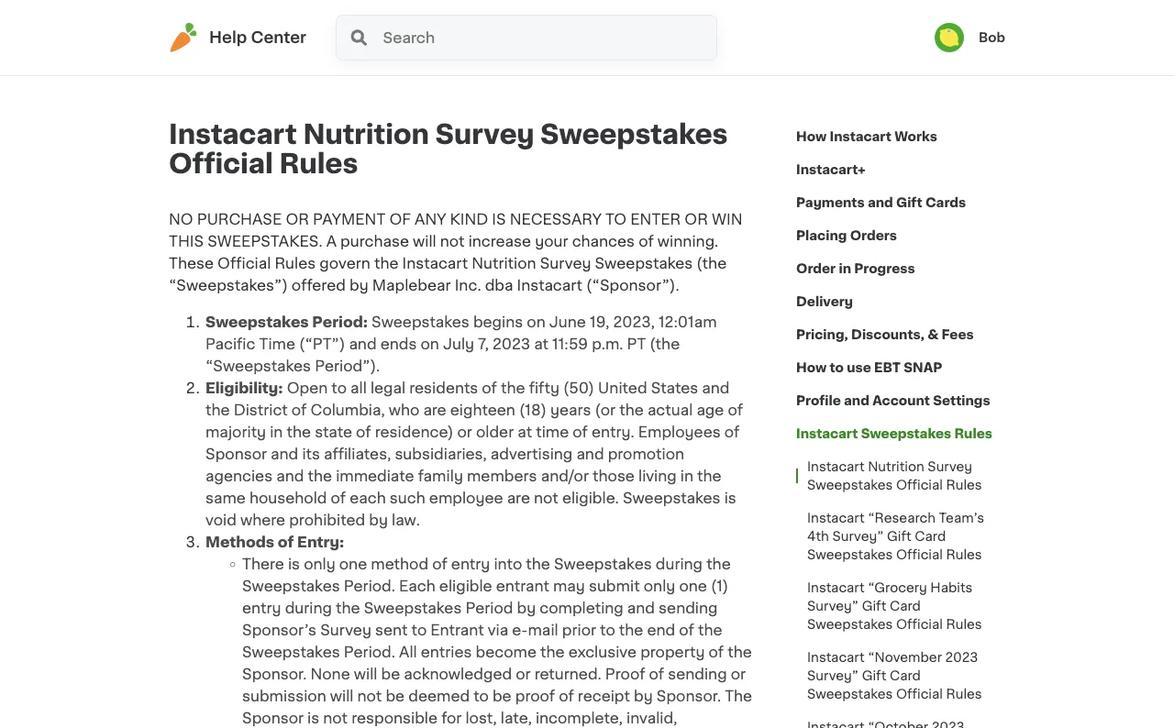 Task type: vqa. For each thing, say whether or not it's contained in the screenshot.
the Peaches,
no



Task type: locate. For each thing, give the bounding box(es) containing it.
will inside no purchase or payment of any kind is necessary to enter or win this sweepstakes. a purchase will not increase your chances of winning. these official rules govern the instacart nutrition survey sweepstakes (the "sweepstakes") offered by maplebear inc. dba instacart ("sponsor").
[[413, 234, 436, 249]]

1 vertical spatial period.
[[344, 645, 395, 660]]

0 vertical spatial is
[[724, 491, 736, 505]]

0 horizontal spatial are
[[423, 403, 446, 417]]

will down any
[[413, 234, 436, 249]]

sweepstakes inside instacart "grocery habits survey" gift card sweepstakes official rules
[[807, 618, 893, 631]]

the up the
[[728, 645, 752, 660]]

1 horizontal spatial one
[[679, 579, 707, 593]]

via
[[488, 623, 508, 637]]

2 horizontal spatial is
[[724, 491, 736, 505]]

for
[[441, 711, 462, 726]]

card inside instacart "november 2023 survey" gift card sweepstakes official rules
[[890, 670, 921, 682]]

12:01am
[[659, 315, 717, 329]]

card inside instacart "research team's 4th survey" gift card sweepstakes official rules
[[915, 530, 946, 543]]

profile
[[796, 394, 841, 407]]

2023 down begins
[[493, 337, 530, 351]]

1 vertical spatial nutrition
[[472, 256, 536, 271]]

placing
[[796, 229, 847, 242]]

in down district
[[270, 425, 283, 439]]

period. down the sent
[[344, 645, 395, 660]]

period
[[465, 601, 513, 615]]

4th
[[807, 530, 829, 543]]

&
[[928, 328, 939, 341]]

instacart inside instacart "november 2023 survey" gift card sweepstakes official rules
[[807, 651, 865, 664]]

bob link
[[935, 23, 1005, 52]]

how instacart works link
[[796, 120, 937, 153]]

pricing, discounts, & fees link
[[796, 318, 974, 351]]

1 vertical spatial survey"
[[807, 600, 859, 613]]

sponsor.
[[242, 667, 307, 682], [657, 689, 721, 704]]

payments and gift cards
[[796, 196, 966, 209]]

survey" inside instacart "grocery habits survey" gift card sweepstakes official rules
[[807, 600, 859, 613]]

official up "sweepstakes") on the top left of page
[[217, 256, 271, 271]]

instacart up maplebear
[[402, 256, 468, 271]]

sweepstakes up ends
[[372, 315, 469, 329]]

survey" for "november
[[807, 670, 859, 682]]

majority
[[205, 425, 266, 439]]

the up majority
[[205, 403, 230, 417]]

"sweepstakes
[[205, 359, 311, 373]]

not down and/or
[[534, 491, 558, 505]]

0 horizontal spatial in
[[270, 425, 283, 439]]

period.
[[344, 579, 395, 593], [344, 645, 395, 660]]

are down the residents
[[423, 403, 446, 417]]

payments
[[796, 196, 865, 209]]

end
[[647, 623, 675, 637]]

2 how from the top
[[796, 361, 827, 374]]

inc.
[[455, 278, 481, 293]]

card down the "november
[[890, 670, 921, 682]]

and inside methods of entry: there is only one method of entry into the sweepstakes during the sweepstakes period. each eligible entrant may submit only one (1) entry during the sweepstakes period by completing and sending sponsor's survey sent to entrant via e-mail prior to the end of the sweepstakes period. all entries become the exclusive property of the sponsor. none will be acknowledged or returned. proof of sending or submission will not be deemed to be proof of receipt by sponsor. the sponsor is not responsible for lost, late, incomplete, i
[[627, 601, 655, 615]]

june
[[549, 315, 586, 329]]

sweepstakes down living
[[623, 491, 721, 505]]

settings
[[933, 394, 990, 407]]

period. down method
[[344, 579, 395, 593]]

sweepstakes.
[[207, 234, 322, 249]]

by down proof
[[634, 689, 653, 704]]

0 vertical spatial sponsor
[[205, 447, 267, 461]]

how for how instacart works
[[796, 130, 827, 143]]

one down "entry:"
[[339, 557, 367, 571]]

will
[[413, 234, 436, 249], [354, 667, 377, 682], [330, 689, 354, 704]]

0 vertical spatial at
[[534, 337, 549, 351]]

ebt
[[874, 361, 901, 374]]

card down "grocery
[[890, 600, 921, 613]]

or up the
[[731, 667, 746, 682]]

2 period. from the top
[[344, 645, 395, 660]]

(the right pt
[[650, 337, 680, 351]]

sweepstakes down the "november
[[807, 688, 893, 701]]

1 horizontal spatial 2023
[[945, 651, 978, 664]]

official down the "november
[[896, 688, 943, 701]]

instacart "november 2023 survey" gift card sweepstakes official rules link
[[796, 641, 1005, 711]]

1 vertical spatial 2023
[[945, 651, 978, 664]]

in
[[839, 262, 851, 275], [270, 425, 283, 439], [680, 469, 693, 483]]

will right none
[[354, 667, 377, 682]]

1 vertical spatial in
[[270, 425, 283, 439]]

0 vertical spatial nutrition
[[303, 122, 429, 148]]

survey down your
[[540, 256, 591, 271]]

or
[[286, 212, 309, 227], [685, 212, 708, 227]]

or up the proof
[[516, 667, 531, 682]]

instacart sweepstakes rules link
[[796, 417, 992, 450]]

instacart left the "november
[[807, 651, 865, 664]]

0 horizontal spatial entry
[[242, 601, 281, 615]]

delivery
[[796, 295, 853, 308]]

nutrition down increase
[[472, 256, 536, 271]]

1 horizontal spatial or
[[685, 212, 708, 227]]

0 vertical spatial how
[[796, 130, 827, 143]]

0 horizontal spatial or
[[457, 425, 472, 439]]

1 horizontal spatial during
[[656, 557, 703, 571]]

0 vertical spatial sponsor.
[[242, 667, 307, 682]]

late,
[[501, 711, 532, 726]]

0 horizontal spatial is
[[288, 557, 300, 571]]

how to use ebt snap link
[[796, 351, 942, 384]]

one
[[339, 557, 367, 571], [679, 579, 707, 593]]

0 horizontal spatial at
[[518, 425, 532, 439]]

instacart up instacart+ link
[[830, 130, 892, 143]]

are down the members
[[507, 491, 530, 505]]

where
[[240, 513, 285, 527]]

official inside instacart "research team's 4th survey" gift card sweepstakes official rules
[[896, 549, 943, 561]]

card down "research
[[915, 530, 946, 543]]

be up responsible
[[386, 689, 405, 704]]

1 vertical spatial entry
[[242, 601, 281, 615]]

sweepstakes up 'submit'
[[554, 557, 652, 571]]

0 horizontal spatial (the
[[650, 337, 680, 351]]

1 vertical spatial (the
[[650, 337, 680, 351]]

all
[[350, 381, 367, 395]]

nutrition inside instacart nutrition survey sweepstakes official rules link
[[868, 460, 924, 473]]

payments and gift cards link
[[796, 186, 966, 219]]

to up exclusive
[[600, 623, 615, 637]]

sent
[[375, 623, 408, 637]]

instacart "grocery habits survey" gift card sweepstakes official rules
[[807, 582, 982, 631]]

the down purchase
[[374, 256, 399, 271]]

2 vertical spatial in
[[680, 469, 693, 483]]

instacart up the purchase
[[169, 122, 297, 148]]

1 vertical spatial at
[[518, 425, 532, 439]]

instacart down profile at the bottom right of the page
[[796, 427, 858, 440]]

1 vertical spatial sponsor.
[[657, 689, 721, 704]]

in right living
[[680, 469, 693, 483]]

how inside how to use ebt snap link
[[796, 361, 827, 374]]

0 vertical spatial in
[[839, 262, 851, 275]]

time
[[259, 337, 295, 351]]

is down submission
[[307, 711, 319, 726]]

Search search field
[[381, 16, 716, 60]]

sweepstakes inside instacart "november 2023 survey" gift card sweepstakes official rules
[[807, 688, 893, 701]]

0 vertical spatial (the
[[697, 256, 727, 271]]

1 horizontal spatial are
[[507, 491, 530, 505]]

card inside instacart "grocery habits survey" gift card sweepstakes official rules
[[890, 600, 921, 613]]

0 vertical spatial instacart nutrition survey sweepstakes official rules
[[169, 122, 728, 177]]

0 horizontal spatial 2023
[[493, 337, 530, 351]]

or up "winning." at the right top of the page
[[685, 212, 708, 227]]

how instacart works
[[796, 130, 937, 143]]

2 vertical spatial will
[[330, 689, 354, 704]]

orders
[[850, 229, 897, 242]]

the down its on the bottom of the page
[[308, 469, 332, 483]]

1 horizontal spatial nutrition
[[472, 256, 536, 271]]

to up all
[[411, 623, 427, 637]]

gift down "research
[[887, 530, 912, 543]]

2023 inside instacart "november 2023 survey" gift card sweepstakes official rules
[[945, 651, 978, 664]]

survey inside methods of entry: there is only one method of entry into the sweepstakes during the sweepstakes period. each eligible entrant may submit only one (1) entry during the sweepstakes period by completing and sending sponsor's survey sent to entrant via e-mail prior to the end of the sweepstakes period. all entries become the exclusive property of the sponsor. none will be acknowledged or returned. proof of sending or submission will not be deemed to be proof of receipt by sponsor. the sponsor is not responsible for lost, late, incomplete, i
[[320, 623, 371, 637]]

sweepstakes up "("sponsor")."
[[595, 256, 693, 271]]

one left (1) at the right of page
[[679, 579, 707, 593]]

(the down "winning." at the right top of the page
[[697, 256, 727, 271]]

1 vertical spatial how
[[796, 361, 827, 374]]

0 horizontal spatial nutrition
[[303, 122, 429, 148]]

by inside open to all legal residents of the fifty (50) united states and the district of columbia, who are eighteen (18) years (or the actual age of majority in the state of residence) or older at time of entry. employees of sponsor and its affiliates, subsidiaries, advertising and promotion agencies and the immediate family members and/or those living in the same household of each such employee are not eligible. sweepstakes is void where prohibited by law.
[[369, 513, 388, 527]]

on left the july
[[421, 337, 439, 351]]

pt
[[627, 337, 646, 351]]

survey" inside instacart "november 2023 survey" gift card sweepstakes official rules
[[807, 670, 859, 682]]

dba
[[485, 278, 513, 293]]

1 horizontal spatial at
[[534, 337, 549, 351]]

only down "entry:"
[[304, 557, 335, 571]]

sponsor. down "property"
[[657, 689, 721, 704]]

1 how from the top
[[796, 130, 827, 143]]

rules inside instacart "research team's 4th survey" gift card sweepstakes official rules
[[946, 549, 982, 561]]

0 vertical spatial during
[[656, 557, 703, 571]]

to inside open to all legal residents of the fifty (50) united states and the district of columbia, who are eighteen (18) years (or the actual age of majority in the state of residence) or older at time of entry. employees of sponsor and its affiliates, subsidiaries, advertising and promotion agencies and the immediate family members and/or those living in the same household of each such employee are not eligible. sweepstakes is void where prohibited by law.
[[331, 381, 347, 395]]

actual
[[647, 403, 693, 417]]

no
[[169, 212, 193, 227]]

increase
[[468, 234, 531, 249]]

on
[[527, 315, 545, 329], [421, 337, 439, 351]]

how inside how instacart works link
[[796, 130, 827, 143]]

use
[[847, 361, 871, 374]]

bob
[[979, 31, 1005, 44]]

the right living
[[697, 469, 722, 483]]

or inside open to all legal residents of the fifty (50) united states and the district of columbia, who are eighteen (18) years (or the actual age of majority in the state of residence) or older at time of entry. employees of sponsor and its affiliates, subsidiaries, advertising and promotion agencies and the immediate family members and/or those living in the same household of each such employee are not eligible. sweepstakes is void where prohibited by law.
[[457, 425, 472, 439]]

1 horizontal spatial or
[[516, 667, 531, 682]]

age
[[697, 403, 724, 417]]

nutrition up payment
[[303, 122, 429, 148]]

kind
[[450, 212, 488, 227]]

family
[[418, 469, 463, 483]]

survey" inside instacart "research team's 4th survey" gift card sweepstakes official rules
[[832, 530, 884, 543]]

0 horizontal spatial on
[[421, 337, 439, 351]]

0 vertical spatial are
[[423, 403, 446, 417]]

card for "grocery
[[890, 600, 921, 613]]

be
[[381, 667, 400, 682], [386, 689, 405, 704], [492, 689, 512, 704]]

is up (1) at the right of page
[[724, 491, 736, 505]]

during up the end
[[656, 557, 703, 571]]

sending
[[659, 601, 718, 615], [668, 667, 727, 682]]

0 vertical spatial survey"
[[832, 530, 884, 543]]

exclusive
[[568, 645, 637, 660]]

official up the "november
[[896, 618, 943, 631]]

2023 inside sweepstakes begins on june 19, 2023, 12:01am pacific time ("pt") and ends on july 7, 2023 at 11:59 p.m. pt (the "sweepstakes period").
[[493, 337, 530, 351]]

states
[[651, 381, 698, 395]]

nutrition inside no purchase or payment of any kind is necessary to enter or win this sweepstakes. a purchase will not increase your chances of winning. these official rules govern the instacart nutrition survey sweepstakes (the "sweepstakes") offered by maplebear inc. dba instacart ("sponsor").
[[472, 256, 536, 271]]

0 vertical spatial 2023
[[493, 337, 530, 351]]

2 vertical spatial nutrition
[[868, 460, 924, 473]]

and left its on the bottom of the page
[[271, 447, 298, 461]]

and inside sweepstakes begins on june 19, 2023, 12:01am pacific time ("pt") and ends on july 7, 2023 at 11:59 p.m. pt (the "sweepstakes period").
[[349, 337, 377, 351]]

1 vertical spatial sponsor
[[242, 711, 304, 726]]

how to use ebt snap
[[796, 361, 942, 374]]

columbia,
[[310, 403, 385, 417]]

is inside open to all legal residents of the fifty (50) united states and the district of columbia, who are eighteen (18) years (or the actual age of majority in the state of residence) or older at time of entry. employees of sponsor and its affiliates, subsidiaries, advertising and promotion agencies and the immediate family members and/or those living in the same household of each such employee are not eligible. sweepstakes is void where prohibited by law.
[[724, 491, 736, 505]]

property
[[640, 645, 705, 660]]

sweepstakes down "grocery
[[807, 618, 893, 631]]

rules
[[279, 151, 358, 177], [275, 256, 316, 271], [954, 427, 992, 440], [946, 479, 982, 492], [946, 549, 982, 561], [946, 618, 982, 631], [946, 688, 982, 701]]

instacart "research team's 4th survey" gift card sweepstakes official rules link
[[796, 502, 1005, 571]]

or up sweepstakes.
[[286, 212, 309, 227]]

2 horizontal spatial nutrition
[[868, 460, 924, 473]]

0 vertical spatial entry
[[451, 557, 490, 571]]

0 horizontal spatial or
[[286, 212, 309, 227]]

how up profile at the bottom right of the page
[[796, 361, 827, 374]]

2 vertical spatial survey"
[[807, 670, 859, 682]]

by down govern
[[349, 278, 368, 293]]

0 vertical spatial card
[[915, 530, 946, 543]]

mail
[[528, 623, 558, 637]]

instacart+
[[796, 163, 866, 176]]

1 horizontal spatial only
[[644, 579, 675, 593]]

nutrition down instacart sweepstakes rules
[[868, 460, 924, 473]]

none
[[310, 667, 350, 682]]

on left june
[[527, 315, 545, 329]]

pricing,
[[796, 328, 848, 341]]

1 vertical spatial only
[[644, 579, 675, 593]]

sweepstakes
[[541, 122, 728, 148], [595, 256, 693, 271], [205, 315, 309, 329], [372, 315, 469, 329], [861, 427, 951, 440], [807, 479, 893, 492], [623, 491, 721, 505], [807, 549, 893, 561], [554, 557, 652, 571], [242, 579, 340, 593], [364, 601, 462, 615], [807, 618, 893, 631], [242, 645, 340, 660], [807, 688, 893, 701]]

1 vertical spatial card
[[890, 600, 921, 613]]

not down kind
[[440, 234, 465, 249]]

during up sponsor's
[[285, 601, 332, 615]]

0 horizontal spatial only
[[304, 557, 335, 571]]

pacific
[[205, 337, 255, 351]]

1 vertical spatial one
[[679, 579, 707, 593]]

sending down "property"
[[668, 667, 727, 682]]

gift left cards
[[896, 196, 922, 209]]

promotion
[[608, 447, 684, 461]]

instacart nutrition survey sweepstakes official rules link
[[796, 450, 1005, 502]]

at left 11:59
[[534, 337, 549, 351]]

employees
[[638, 425, 721, 439]]

instacart sweepstakes rules
[[796, 427, 992, 440]]

of down enter
[[639, 234, 654, 249]]

2 vertical spatial card
[[890, 670, 921, 682]]

those
[[593, 469, 635, 483]]

1 vertical spatial sending
[[668, 667, 727, 682]]

1 vertical spatial are
[[507, 491, 530, 505]]

0 vertical spatial period.
[[344, 579, 395, 593]]

will down none
[[330, 689, 354, 704]]

are
[[423, 403, 446, 417], [507, 491, 530, 505]]

1 horizontal spatial instacart nutrition survey sweepstakes official rules
[[807, 460, 982, 492]]

and up orders
[[868, 196, 893, 209]]

0 horizontal spatial during
[[285, 601, 332, 615]]

1 vertical spatial is
[[288, 557, 300, 571]]

snap
[[904, 361, 942, 374]]

its
[[302, 447, 320, 461]]

eighteen
[[450, 403, 515, 417]]

gift down the "november
[[862, 670, 886, 682]]

rules inside no purchase or payment of any kind is necessary to enter or win this sweepstakes. a purchase will not increase your chances of winning. these official rules govern the instacart nutrition survey sweepstakes (the "sweepstakes") offered by maplebear inc. dba instacart ("sponsor").
[[275, 256, 316, 271]]

1 vertical spatial on
[[421, 337, 439, 351]]

entry up eligible
[[451, 557, 490, 571]]

sponsor inside open to all legal residents of the fifty (50) united states and the district of columbia, who are eighteen (18) years (or the actual age of majority in the state of residence) or older at time of entry. employees of sponsor and its affiliates, subsidiaries, advertising and promotion agencies and the immediate family members and/or those living in the same household of each such employee are not eligible. sweepstakes is void where prohibited by law.
[[205, 447, 267, 461]]

is right "there"
[[288, 557, 300, 571]]

deemed
[[408, 689, 470, 704]]

or down eighteen
[[457, 425, 472, 439]]

1 vertical spatial during
[[285, 601, 332, 615]]

be up late,
[[492, 689, 512, 704]]

official inside instacart "november 2023 survey" gift card sweepstakes official rules
[[896, 688, 943, 701]]

0 horizontal spatial one
[[339, 557, 367, 571]]

household
[[249, 491, 327, 505]]

p.m.
[[592, 337, 623, 351]]

sweepstakes down 4th
[[807, 549, 893, 561]]

official up "grocery
[[896, 549, 943, 561]]

of up eighteen
[[482, 381, 497, 395]]

1 horizontal spatial on
[[527, 315, 545, 329]]

sponsor's
[[242, 623, 317, 637]]

entry
[[451, 557, 490, 571], [242, 601, 281, 615]]

gift inside instacart "grocery habits survey" gift card sweepstakes official rules
[[862, 600, 886, 613]]

and
[[868, 196, 893, 209], [349, 337, 377, 351], [702, 381, 730, 395], [844, 394, 869, 407], [271, 447, 298, 461], [576, 447, 604, 461], [276, 469, 304, 483], [627, 601, 655, 615]]

the up its on the bottom of the page
[[287, 425, 311, 439]]

team's
[[939, 512, 984, 525]]

sponsor
[[205, 447, 267, 461], [242, 711, 304, 726]]

0 vertical spatial will
[[413, 234, 436, 249]]

in right order
[[839, 262, 851, 275]]

1 horizontal spatial (the
[[697, 256, 727, 271]]

1 horizontal spatial is
[[307, 711, 319, 726]]

user avatar image
[[935, 23, 964, 52]]

legal
[[370, 381, 406, 395]]

(the inside sweepstakes begins on june 19, 2023, 12:01am pacific time ("pt") and ends on july 7, 2023 at 11:59 p.m. pt (the "sweepstakes period").
[[650, 337, 680, 351]]



Task type: describe. For each thing, give the bounding box(es) containing it.
sweepstakes inside open to all legal residents of the fifty (50) united states and the district of columbia, who are eighteen (18) years (or the actual age of majority in the state of residence) or older at time of entry. employees of sponsor and its affiliates, subsidiaries, advertising and promotion agencies and the immediate family members and/or those living in the same household of each such employee are not eligible. sweepstakes is void where prohibited by law.
[[623, 491, 721, 505]]

ends
[[380, 337, 417, 351]]

2023,
[[613, 315, 655, 329]]

rules inside instacart "november 2023 survey" gift card sweepstakes official rules
[[946, 688, 982, 701]]

years
[[550, 403, 591, 417]]

sweepstakes inside instacart "research team's 4th survey" gift card sweepstakes official rules
[[807, 549, 893, 561]]

open
[[287, 381, 328, 395]]

of up prohibited
[[331, 491, 346, 505]]

survey inside no purchase or payment of any kind is necessary to enter or win this sweepstakes. a purchase will not increase your chances of winning. these official rules govern the instacart nutrition survey sweepstakes (the "sweepstakes") offered by maplebear inc. dba instacart ("sponsor").
[[540, 256, 591, 271]]

official inside instacart "grocery habits survey" gift card sweepstakes official rules
[[896, 618, 943, 631]]

to up lost,
[[473, 689, 489, 704]]

living
[[638, 469, 677, 483]]

to inside how to use ebt snap link
[[830, 361, 844, 374]]

immediate
[[336, 469, 414, 483]]

1 vertical spatial will
[[354, 667, 377, 682]]

"research
[[868, 512, 936, 525]]

the up "property"
[[698, 623, 722, 637]]

eligible.
[[562, 491, 619, 505]]

to
[[605, 212, 627, 227]]

sweepstakes up 4th
[[807, 479, 893, 492]]

works
[[895, 130, 937, 143]]

(50)
[[563, 381, 594, 395]]

the left the end
[[619, 623, 643, 637]]

of up "there"
[[278, 535, 294, 549]]

of inside no purchase or payment of any kind is necessary to enter or win this sweepstakes. a purchase will not increase your chances of winning. these official rules govern the instacart nutrition survey sweepstakes (the "sweepstakes") offered by maplebear inc. dba instacart ("sponsor").
[[639, 234, 654, 249]]

acknowledged
[[404, 667, 512, 682]]

sweepstakes up to
[[541, 122, 728, 148]]

gift inside instacart "research team's 4th survey" gift card sweepstakes official rules
[[887, 530, 912, 543]]

of down years
[[573, 425, 588, 439]]

responsible
[[351, 711, 438, 726]]

and up the age
[[702, 381, 730, 395]]

prior
[[562, 623, 596, 637]]

of up each
[[432, 557, 447, 571]]

eligible
[[439, 579, 492, 593]]

survey up is
[[435, 122, 534, 148]]

returned.
[[534, 667, 602, 682]]

0 horizontal spatial instacart nutrition survey sweepstakes official rules
[[169, 122, 728, 177]]

is
[[492, 212, 506, 227]]

and/or
[[541, 469, 589, 483]]

account
[[872, 394, 930, 407]]

instacart inside instacart "grocery habits survey" gift card sweepstakes official rules
[[807, 582, 865, 594]]

not up responsible
[[357, 689, 382, 704]]

submit
[[589, 579, 640, 593]]

0 vertical spatial sending
[[659, 601, 718, 615]]

center
[[251, 30, 306, 45]]

(the inside no purchase or payment of any kind is necessary to enter or win this sweepstakes. a purchase will not increase your chances of winning. these official rules govern the instacart nutrition survey sweepstakes (the "sweepstakes") offered by maplebear inc. dba instacart ("sponsor").
[[697, 256, 727, 271]]

how for how to use ebt snap
[[796, 361, 827, 374]]

the up (1) at the right of page
[[706, 557, 731, 571]]

purchase
[[197, 212, 282, 227]]

(or
[[595, 403, 616, 417]]

be down all
[[381, 667, 400, 682]]

official up the purchase
[[169, 151, 273, 177]]

pricing, discounts, & fees
[[796, 328, 974, 341]]

of right "property"
[[709, 645, 724, 660]]

residence)
[[375, 425, 454, 439]]

1 vertical spatial instacart nutrition survey sweepstakes official rules
[[807, 460, 982, 492]]

0 vertical spatial one
[[339, 557, 367, 571]]

govern
[[319, 256, 370, 271]]

sweepstakes down "there"
[[242, 579, 340, 593]]

sweepstakes inside no purchase or payment of any kind is necessary to enter or win this sweepstakes. a purchase will not increase your chances of winning. these official rules govern the instacart nutrition survey sweepstakes (the "sweepstakes") offered by maplebear inc. dba instacart ("sponsor").
[[595, 256, 693, 271]]

by inside no purchase or payment of any kind is necessary to enter or win this sweepstakes. a purchase will not increase your chances of winning. these official rules govern the instacart nutrition survey sweepstakes (the "sweepstakes") offered by maplebear inc. dba instacart ("sponsor").
[[349, 278, 368, 293]]

1 horizontal spatial entry
[[451, 557, 490, 571]]

not inside open to all legal residents of the fifty (50) united states and the district of columbia, who are eighteen (18) years (or the actual age of majority in the state of residence) or older at time of entry. employees of sponsor and its affiliates, subsidiaries, advertising and promotion agencies and the immediate family members and/or those living in the same household of each such employee are not eligible. sweepstakes is void where prohibited by law.
[[534, 491, 558, 505]]

the up (18)
[[501, 381, 525, 395]]

entrant
[[496, 579, 549, 593]]

1 period. from the top
[[344, 579, 395, 593]]

of right employees
[[724, 425, 740, 439]]

of right the end
[[679, 623, 694, 637]]

employee
[[429, 491, 503, 505]]

progress
[[854, 262, 915, 275]]

no purchase or payment of any kind is necessary to enter or win this sweepstakes. a purchase will not increase your chances of winning. these official rules govern the instacart nutrition survey sweepstakes (the "sweepstakes") offered by maplebear inc. dba instacart ("sponsor").
[[169, 212, 743, 293]]

at inside sweepstakes begins on june 19, 2023, 12:01am pacific time ("pt") and ends on july 7, 2023 at 11:59 p.m. pt (the "sweepstakes period").
[[534, 337, 549, 351]]

0 vertical spatial only
[[304, 557, 335, 571]]

advertising
[[491, 447, 573, 461]]

proof
[[605, 667, 645, 682]]

residents
[[409, 381, 478, 395]]

2 or from the left
[[685, 212, 708, 227]]

older
[[476, 425, 514, 439]]

incomplete,
[[536, 711, 623, 726]]

0 vertical spatial on
[[527, 315, 545, 329]]

methods of entry: there is only one method of entry into the sweepstakes during the sweepstakes period. each eligible entrant may submit only one (1) entry during the sweepstakes period by completing and sending sponsor's survey sent to entrant via e-mail prior to the end of the sweepstakes period. all entries become the exclusive property of the sponsor. none will be acknowledged or returned. proof of sending or submission will not be deemed to be proof of receipt by sponsor. the sponsor is not responsible for lost, late, incomplete, i
[[205, 535, 752, 728]]

instacart down instacart sweepstakes rules
[[807, 460, 865, 473]]

cards
[[925, 196, 966, 209]]

the up none
[[336, 601, 360, 615]]

1 horizontal spatial sponsor.
[[657, 689, 721, 704]]

at inside open to all legal residents of the fifty (50) united states and the district of columbia, who are eighteen (18) years (or the actual age of majority in the state of residence) or older at time of entry. employees of sponsor and its affiliates, subsidiaries, advertising and promotion agencies and the immediate family members and/or those living in the same household of each such employee are not eligible. sweepstakes is void where prohibited by law.
[[518, 425, 532, 439]]

gift inside instacart "november 2023 survey" gift card sweepstakes official rules
[[862, 670, 886, 682]]

official inside no purchase or payment of any kind is necessary to enter or win this sweepstakes. a purchase will not increase your chances of winning. these official rules govern the instacart nutrition survey sweepstakes (the "sweepstakes") offered by maplebear inc. dba instacart ("sponsor").
[[217, 256, 271, 271]]

and up household
[[276, 469, 304, 483]]

necessary
[[510, 212, 602, 227]]

law.
[[392, 513, 420, 527]]

sweepstakes inside sweepstakes begins on june 19, 2023, 12:01am pacific time ("pt") and ends on july 7, 2023 at 11:59 p.m. pt (the "sweepstakes period").
[[372, 315, 469, 329]]

0 horizontal spatial sponsor.
[[242, 667, 307, 682]]

there
[[242, 557, 284, 571]]

the down united on the bottom right
[[619, 403, 644, 417]]

these
[[169, 256, 214, 271]]

maplebear
[[372, 278, 451, 293]]

and down use on the right of page
[[844, 394, 869, 407]]

completing
[[540, 601, 624, 615]]

not inside no purchase or payment of any kind is necessary to enter or win this sweepstakes. a purchase will not increase your chances of winning. these official rules govern the instacart nutrition survey sweepstakes (the "sweepstakes") offered by maplebear inc. dba instacart ("sponsor").
[[440, 234, 465, 249]]

instacart up june
[[517, 278, 583, 293]]

help center link
[[169, 23, 306, 52]]

by down entrant in the bottom left of the page
[[517, 601, 536, 615]]

sweepstakes up time
[[205, 315, 309, 329]]

instacart "grocery habits survey" gift card sweepstakes official rules link
[[796, 571, 1005, 641]]

may
[[553, 579, 585, 593]]

the up entrant in the bottom left of the page
[[526, 557, 550, 571]]

rules inside instacart "grocery habits survey" gift card sweepstakes official rules
[[946, 618, 982, 631]]

united
[[598, 381, 647, 395]]

profile and account settings
[[796, 394, 990, 407]]

instacart "research team's 4th survey" gift card sweepstakes official rules
[[807, 512, 984, 561]]

2 vertical spatial is
[[307, 711, 319, 726]]

fees
[[942, 328, 974, 341]]

entry.
[[592, 425, 634, 439]]

card for "november
[[890, 670, 921, 682]]

purchase
[[340, 234, 409, 249]]

methods
[[205, 535, 274, 549]]

(1)
[[711, 579, 728, 593]]

instacart image
[[169, 23, 198, 52]]

affiliates,
[[324, 447, 391, 461]]

survey" for "grocery
[[807, 600, 859, 613]]

1 horizontal spatial in
[[680, 469, 693, 483]]

2 horizontal spatial in
[[839, 262, 851, 275]]

survey up team's
[[928, 460, 972, 473]]

receipt
[[578, 689, 630, 704]]

sweepstakes down account
[[861, 427, 951, 440]]

of right the age
[[728, 403, 743, 417]]

void
[[205, 513, 237, 527]]

period").
[[315, 359, 380, 373]]

official up "research
[[896, 479, 943, 492]]

instacart inside instacart "research team's 4th survey" gift card sweepstakes official rules
[[807, 512, 865, 525]]

1 or from the left
[[286, 212, 309, 227]]

"sweepstakes")
[[169, 278, 288, 293]]

help
[[209, 30, 247, 45]]

2 horizontal spatial or
[[731, 667, 746, 682]]

the inside no purchase or payment of any kind is necessary to enter or win this sweepstakes. a purchase will not increase your chances of winning. these official rules govern the instacart nutrition survey sweepstakes (the "sweepstakes") offered by maplebear inc. dba instacart ("sponsor").
[[374, 256, 399, 271]]

any
[[415, 212, 446, 227]]

and down entry.
[[576, 447, 604, 461]]

of down "property"
[[649, 667, 664, 682]]

enter
[[630, 212, 681, 227]]

prohibited
[[289, 513, 365, 527]]

same
[[205, 491, 246, 505]]

subsidiaries,
[[395, 447, 487, 461]]

of down returned.
[[559, 689, 574, 704]]

open to all legal residents of the fifty (50) united states and the district of columbia, who are eighteen (18) years (or the actual age of majority in the state of residence) or older at time of entry. employees of sponsor and its affiliates, subsidiaries, advertising and promotion agencies and the immediate family members and/or those living in the same household of each such employee are not eligible. sweepstakes is void where prohibited by law.
[[205, 381, 743, 527]]

a
[[326, 234, 337, 249]]

your
[[535, 234, 568, 249]]

the down the mail
[[540, 645, 565, 660]]

who
[[389, 403, 419, 417]]

sponsor inside methods of entry: there is only one method of entry into the sweepstakes during the sweepstakes period. each eligible entrant may submit only one (1) entry during the sweepstakes period by completing and sending sponsor's survey sent to entrant via e-mail prior to the end of the sweepstakes period. all entries become the exclusive property of the sponsor. none will be acknowledged or returned. proof of sending or submission will not be deemed to be proof of receipt by sponsor. the sponsor is not responsible for lost, late, incomplete, i
[[242, 711, 304, 726]]

of up affiliates,
[[356, 425, 371, 439]]

sweepstakes down each
[[364, 601, 462, 615]]

order
[[796, 262, 836, 275]]

11:59
[[552, 337, 588, 351]]

become
[[476, 645, 537, 660]]

of down open on the left of the page
[[292, 403, 307, 417]]

sweepstakes down sponsor's
[[242, 645, 340, 660]]

not down none
[[323, 711, 348, 726]]

entry:
[[297, 535, 344, 549]]



